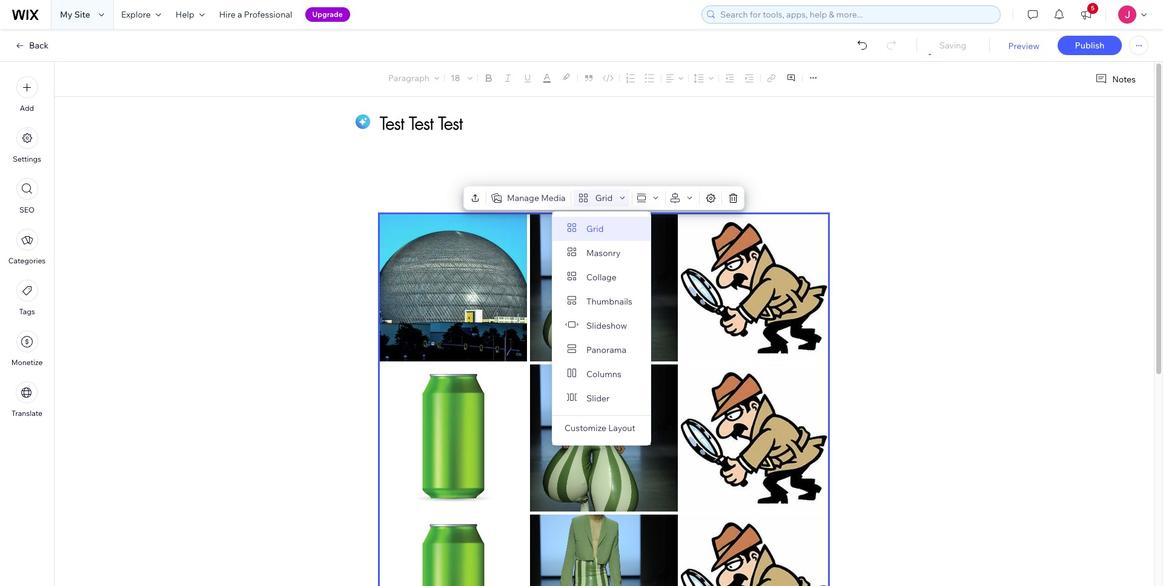 Task type: vqa. For each thing, say whether or not it's contained in the screenshot.
the bottommost the Grid
yes



Task type: locate. For each thing, give the bounding box(es) containing it.
menu containing add
[[0, 69, 54, 425]]

manage
[[507, 193, 539, 204]]

1 vertical spatial grid
[[587, 224, 604, 235]]

back button
[[15, 40, 49, 51]]

monetize
[[11, 358, 43, 367]]

grid right media
[[596, 193, 613, 204]]

columns
[[587, 369, 622, 380]]

0 vertical spatial grid
[[596, 193, 613, 204]]

help button
[[168, 0, 212, 29]]

manage media button
[[489, 190, 568, 207]]

monetize button
[[11, 331, 43, 367]]

notes button
[[1091, 71, 1140, 87]]

5
[[1091, 4, 1095, 12]]

preview button
[[1009, 41, 1040, 52]]

publish
[[1075, 40, 1105, 51]]

hire a professional
[[219, 9, 292, 20]]

grid inside button
[[596, 193, 613, 204]]

upgrade button
[[305, 7, 350, 22]]

Search for tools, apps, help & more... field
[[717, 6, 997, 23]]

site
[[74, 9, 90, 20]]

categories
[[8, 256, 46, 265]]

back
[[29, 40, 49, 51]]

grid button
[[574, 190, 630, 207]]

menu
[[0, 69, 54, 425]]

masonry
[[587, 248, 621, 259]]

slider
[[587, 393, 610, 404]]

translate
[[12, 409, 42, 418]]

translate button
[[12, 382, 42, 418]]

grid
[[596, 193, 613, 204], [587, 224, 604, 235]]

seo button
[[16, 178, 38, 215]]

my site
[[60, 9, 90, 20]]

paragraph
[[388, 73, 430, 84]]

add
[[20, 104, 34, 113]]

grid up masonry at the right top of the page
[[587, 224, 604, 235]]

manage media
[[507, 193, 566, 204]]

categories button
[[8, 229, 46, 265]]

a
[[238, 9, 242, 20]]

Add a Catchy Title text field
[[380, 112, 815, 135]]

notes
[[1113, 74, 1136, 85]]



Task type: describe. For each thing, give the bounding box(es) containing it.
paragraph button
[[386, 70, 442, 87]]

tags
[[19, 307, 35, 316]]

upgrade
[[312, 10, 343, 19]]

customize layout
[[565, 423, 636, 434]]

help
[[176, 9, 194, 20]]

collage
[[587, 272, 617, 283]]

customize
[[565, 423, 607, 434]]

explore
[[121, 9, 151, 20]]

thumbnails
[[587, 296, 633, 307]]

seo
[[19, 205, 35, 215]]

hire a professional link
[[212, 0, 300, 29]]

media
[[541, 193, 566, 204]]

professional
[[244, 9, 292, 20]]

preview
[[1009, 41, 1040, 52]]

hire
[[219, 9, 236, 20]]

slideshow
[[587, 321, 627, 331]]

layout
[[609, 423, 636, 434]]

my
[[60, 9, 72, 20]]

add button
[[16, 76, 38, 113]]

publish button
[[1058, 36, 1122, 55]]

5 button
[[1073, 0, 1100, 29]]

tags button
[[16, 280, 38, 316]]

panorama
[[587, 345, 627, 356]]

settings button
[[13, 127, 41, 164]]

settings
[[13, 155, 41, 164]]



